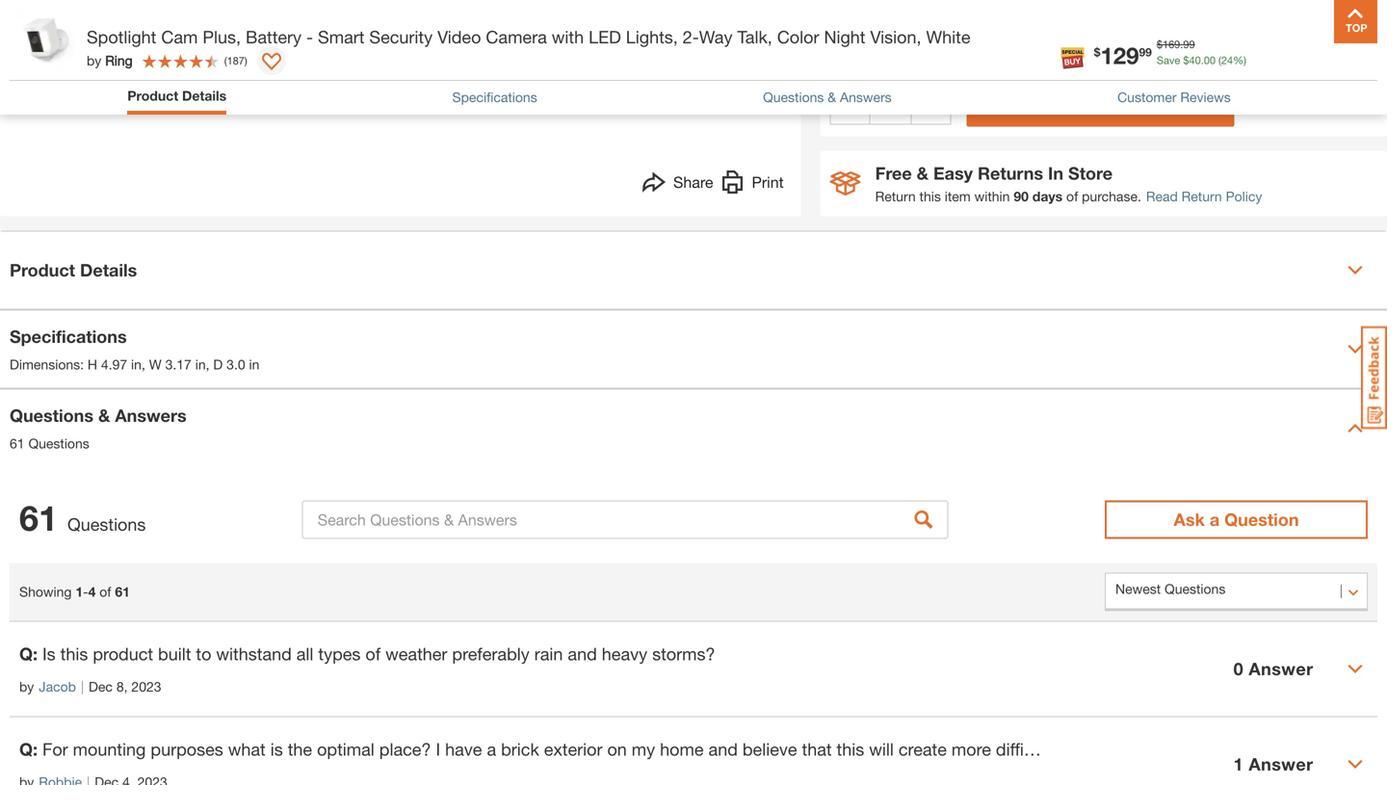 Task type: vqa. For each thing, say whether or not it's contained in the screenshot.
topmost 4.17
no



Task type: locate. For each thing, give the bounding box(es) containing it.
0 vertical spatial details
[[182, 88, 227, 104]]

0 horizontal spatial to
[[196, 644, 211, 664]]

0 horizontal spatial item
[[885, 56, 911, 72]]

1 vertical spatial -
[[846, 90, 855, 118]]

0 horizontal spatial &
[[98, 405, 110, 426]]

caret image inside questions element
[[1348, 661, 1363, 677]]

0 vertical spatial is
[[915, 56, 924, 72]]

questions inside 61 questions
[[67, 514, 146, 535]]

the
[[288, 739, 312, 760]]

caret image for 1 answer
[[1348, 757, 1363, 772]]

0 vertical spatial &
[[828, 89, 836, 105]]

a right ask
[[1210, 509, 1220, 530]]

q: left for
[[19, 739, 38, 760]]

answer for 0 answer
[[1249, 658, 1314, 679]]

questions & answers button
[[763, 87, 892, 107], [763, 87, 892, 107]]

answer
[[1249, 658, 1314, 679], [1249, 754, 1314, 775]]

cam
[[161, 26, 198, 47]]

0 vertical spatial this
[[920, 188, 941, 204]]

print
[[752, 173, 784, 191]]

1 horizontal spatial &
[[828, 89, 836, 105]]

& inside questions & answers 61 questions
[[98, 405, 110, 426]]

is inside questions element
[[270, 739, 283, 760]]

caret image
[[1348, 341, 1363, 357], [1348, 757, 1363, 772]]

to right the built
[[196, 644, 211, 664]]

61 up showing
[[19, 497, 58, 538]]

2 vertical spatial &
[[98, 405, 110, 426]]

answers down w
[[115, 405, 187, 426]]

specifications
[[452, 89, 537, 105], [10, 326, 127, 347]]

questions up 4
[[67, 514, 146, 535]]

(
[[1219, 54, 1222, 66], [224, 54, 227, 67]]

this left will
[[837, 739, 864, 760]]

& right 'free'
[[917, 163, 929, 183]]

0 horizontal spatial answers
[[115, 405, 187, 426]]

answers down this
[[840, 89, 892, 105]]

1 answer
[[1234, 754, 1314, 775]]

w
[[149, 356, 162, 372]]

plus,
[[203, 26, 241, 47]]

,
[[142, 356, 145, 372], [206, 356, 210, 372]]

& for questions & answers
[[98, 405, 110, 426]]

0 horizontal spatial of
[[99, 584, 111, 600]]

to inside questions element
[[196, 644, 211, 664]]

0 vertical spatial product details
[[127, 88, 227, 104]]

answer right 0
[[1249, 658, 1314, 679]]

reviews
[[1181, 89, 1231, 105]]

1 horizontal spatial by
[[87, 53, 101, 68]]

details down ( 187 )
[[182, 88, 227, 104]]

1 horizontal spatial of
[[366, 644, 381, 664]]

- right showing
[[83, 584, 88, 600]]

( inside $ 169 . 99 save $ 40 . 00 ( 24 %)
[[1219, 54, 1222, 66]]

61
[[10, 435, 25, 451], [19, 497, 58, 538], [115, 584, 130, 600]]

item down vision,
[[885, 56, 911, 72]]

8,
[[116, 679, 128, 695]]

specifications for specifications
[[452, 89, 537, 105]]

product
[[127, 88, 178, 104], [10, 260, 75, 280]]

hover image to zoom
[[340, 88, 471, 103]]

1 vertical spatial caret image
[[1348, 420, 1363, 436]]

2 return from the left
[[1182, 188, 1222, 204]]

free
[[876, 163, 912, 183]]

2 q: from the top
[[19, 739, 38, 760]]

2 vertical spatial of
[[366, 644, 381, 664]]

jacob
[[39, 679, 76, 695]]

rain
[[535, 644, 563, 664]]

0 vertical spatial caret image
[[1348, 262, 1363, 278]]

0 vertical spatial answer
[[1249, 658, 1314, 679]]

1 vertical spatial of
[[99, 584, 111, 600]]

1 horizontal spatial -
[[306, 26, 313, 47]]

0 vertical spatial by
[[87, 53, 101, 68]]

1 horizontal spatial and
[[709, 739, 738, 760]]

read return policy link
[[1146, 186, 1263, 207]]

0 horizontal spatial by
[[19, 679, 34, 695]]

1 horizontal spatial $
[[1157, 38, 1163, 51]]

ring
[[105, 53, 133, 68]]

1 ( from the left
[[1219, 54, 1222, 66]]

return down 'free'
[[876, 188, 916, 204]]

& inside free & easy returns in store return this item within 90 days of purchase. read return policy
[[917, 163, 929, 183]]

of right days
[[1067, 188, 1078, 204]]

0 horizontal spatial and
[[568, 644, 597, 664]]

in
[[1022, 56, 1032, 72], [131, 356, 142, 372], [195, 356, 206, 372], [249, 356, 260, 372]]

a right have
[[487, 739, 496, 760]]

, left d on the left of page
[[206, 356, 210, 372]]

answers inside questions & answers 61 questions
[[115, 405, 187, 426]]

this item is only returnable in store.
[[856, 56, 1070, 72]]

this down easy
[[920, 188, 941, 204]]

by left jacob
[[19, 679, 34, 695]]

1 horizontal spatial item
[[945, 188, 971, 204]]

2 vertical spatial caret image
[[1348, 661, 1363, 677]]

99
[[1184, 38, 1195, 51], [1139, 45, 1152, 59]]

0 horizontal spatial product
[[10, 260, 75, 280]]

0 horizontal spatial return
[[876, 188, 916, 204]]

this right is
[[60, 644, 88, 664]]

1 vertical spatial by
[[19, 679, 34, 695]]

0 horizontal spatial ,
[[142, 356, 145, 372]]

answer down 0 answer at the right of the page
[[1249, 754, 1314, 775]]

and right rain
[[568, 644, 597, 664]]

0 vertical spatial specifications
[[452, 89, 537, 105]]

to right add at the right top of page
[[1102, 96, 1117, 115]]

0 horizontal spatial .
[[1181, 38, 1184, 51]]

0 vertical spatial answers
[[840, 89, 892, 105]]

is left only
[[915, 56, 924, 72]]

-
[[306, 26, 313, 47], [846, 90, 855, 118], [83, 584, 88, 600]]

return right read
[[1182, 188, 1222, 204]]

1 caret image from the top
[[1348, 262, 1363, 278]]

product details up h
[[10, 260, 137, 280]]

1 vertical spatial answers
[[115, 405, 187, 426]]

$ right store.
[[1094, 45, 1101, 59]]

187
[[227, 54, 245, 67]]

caret image inside questions element
[[1348, 757, 1363, 772]]

days
[[1033, 188, 1063, 204]]

1 horizontal spatial is
[[915, 56, 924, 72]]

0 horizontal spatial is
[[270, 739, 283, 760]]

specifications down the camera
[[452, 89, 537, 105]]

1 horizontal spatial ,
[[206, 356, 210, 372]]

answers
[[840, 89, 892, 105], [115, 405, 187, 426]]

0 horizontal spatial a
[[487, 739, 496, 760]]

1 vertical spatial answer
[[1249, 754, 1314, 775]]

- down night
[[846, 90, 855, 118]]

1 vertical spatial this
[[60, 644, 88, 664]]

customer reviews
[[1118, 89, 1231, 105]]

q: left is
[[19, 644, 38, 664]]

0 vertical spatial 61
[[10, 435, 25, 451]]

policy
[[1226, 188, 1263, 204]]

is
[[915, 56, 924, 72], [270, 739, 283, 760]]

for
[[42, 739, 68, 760]]

add to cart
[[1068, 96, 1153, 115]]

1 answer from the top
[[1249, 658, 1314, 679]]

spotlight cam plus, battery - smart security video camera with led lights, 2-way talk, color night vision, white
[[87, 26, 971, 47]]

3 caret image from the top
[[1348, 661, 1363, 677]]

will
[[869, 739, 894, 760]]

1 horizontal spatial answers
[[840, 89, 892, 105]]

61 down dimensions:
[[10, 435, 25, 451]]

a inside button
[[1210, 509, 1220, 530]]

by left the ring
[[87, 53, 101, 68]]

%)
[[1233, 54, 1247, 66]]

1 horizontal spatial 99
[[1184, 38, 1195, 51]]

0 vertical spatial of
[[1067, 188, 1078, 204]]

purposes
[[151, 739, 223, 760]]

cart
[[1121, 96, 1153, 115]]

of right 4
[[99, 584, 111, 600]]

1 caret image from the top
[[1348, 341, 1363, 357]]

1 vertical spatial caret image
[[1348, 757, 1363, 772]]

by for by jacob | dec 8, 2023
[[19, 679, 34, 695]]

share
[[673, 173, 713, 191]]

61 inside questions & answers 61 questions
[[10, 435, 25, 451]]

2 , from the left
[[206, 356, 210, 372]]

item down easy
[[945, 188, 971, 204]]

2 horizontal spatial &
[[917, 163, 929, 183]]

mounting
[[73, 739, 146, 760]]

$ right save
[[1184, 54, 1189, 66]]

brick
[[501, 739, 539, 760]]

on
[[607, 739, 627, 760]]

icon image
[[830, 171, 861, 195]]

0 vertical spatial q:
[[19, 644, 38, 664]]

product details down cam
[[127, 88, 227, 104]]

1 vertical spatial &
[[917, 163, 929, 183]]

1 horizontal spatial a
[[1210, 509, 1220, 530]]

1 vertical spatial a
[[487, 739, 496, 760]]

1 q: from the top
[[19, 644, 38, 664]]

( left )
[[224, 54, 227, 67]]

2 vertical spatial 61
[[115, 584, 130, 600]]

0 vertical spatial caret image
[[1348, 341, 1363, 357]]

by inside questions element
[[19, 679, 34, 695]]

specifications inside specifications dimensions: h 4.97 in , w 3.17 in , d 3.0 in
[[10, 326, 127, 347]]

( right the 00
[[1219, 54, 1222, 66]]

24
[[1222, 54, 1233, 66]]

to left zoom
[[420, 88, 432, 103]]

- inside button
[[846, 90, 855, 118]]

0 horizontal spatial specifications
[[10, 326, 127, 347]]

1 horizontal spatial to
[[420, 88, 432, 103]]

easy
[[934, 163, 973, 183]]

$ inside '$ 129 99'
[[1094, 45, 1101, 59]]

showing 1 - 4 of 61
[[19, 584, 130, 600]]

0 horizontal spatial 1
[[75, 584, 83, 600]]

99 left save
[[1139, 45, 1152, 59]]

1 horizontal spatial return
[[1182, 188, 1222, 204]]

details
[[182, 88, 227, 104], [80, 260, 137, 280]]

1 vertical spatial and
[[709, 739, 738, 760]]

1 horizontal spatial 1
[[1234, 754, 1244, 775]]

& down the 4.97
[[98, 405, 110, 426]]

1 vertical spatial specifications
[[10, 326, 127, 347]]

product up dimensions:
[[10, 260, 75, 280]]

difficulty
[[996, 739, 1061, 760]]

1 right installation
[[1234, 754, 1244, 775]]

smart
[[318, 26, 365, 47]]

caret image
[[1348, 262, 1363, 278], [1348, 420, 1363, 436], [1348, 661, 1363, 677]]

0 horizontal spatial 99
[[1139, 45, 1152, 59]]

this
[[920, 188, 941, 204], [60, 644, 88, 664], [837, 739, 864, 760]]

1 vertical spatial 61
[[19, 497, 58, 538]]

2 horizontal spatial this
[[920, 188, 941, 204]]

installation
[[1120, 739, 1203, 760]]

during
[[1066, 739, 1115, 760]]

61 right 4
[[115, 584, 130, 600]]

questions up 61 questions
[[28, 435, 89, 451]]

spotlight
[[87, 26, 156, 47]]

only
[[928, 56, 953, 72]]

q: for q: for mounting purposes what is the optimal place? i have a brick exterior on my home and believe that this will create more difficulty during installation
[[19, 739, 38, 760]]

0 answer
[[1234, 658, 1314, 679]]

1 horizontal spatial details
[[182, 88, 227, 104]]

specifications button
[[452, 87, 537, 107], [452, 87, 537, 107]]

, left w
[[142, 356, 145, 372]]

2 horizontal spatial of
[[1067, 188, 1078, 204]]

product image image
[[14, 10, 77, 72]]

1 left 4
[[75, 584, 83, 600]]

40
[[1189, 54, 1201, 66]]

weather
[[385, 644, 447, 664]]

details up specifications dimensions: h 4.97 in , w 3.17 in , d 3.0 in
[[80, 260, 137, 280]]

0 vertical spatial a
[[1210, 509, 1220, 530]]

&
[[828, 89, 836, 105], [917, 163, 929, 183], [98, 405, 110, 426]]

2 caret image from the top
[[1348, 757, 1363, 772]]

$
[[1157, 38, 1163, 51], [1094, 45, 1101, 59], [1184, 54, 1189, 66]]

1 vertical spatial details
[[80, 260, 137, 280]]

of inside free & easy returns in store return this item within 90 days of purchase. read return policy
[[1067, 188, 1078, 204]]

of
[[1067, 188, 1078, 204], [99, 584, 111, 600], [366, 644, 381, 664]]

1 vertical spatial .
[[1201, 54, 1204, 66]]

and
[[568, 644, 597, 664], [709, 739, 738, 760]]

1 horizontal spatial specifications
[[452, 89, 537, 105]]

0 vertical spatial item
[[885, 56, 911, 72]]

customer reviews button
[[1118, 87, 1231, 107], [1118, 87, 1231, 107]]

2 horizontal spatial -
[[846, 90, 855, 118]]

answers for questions & answers 61 questions
[[115, 405, 187, 426]]

and right home
[[709, 739, 738, 760]]

store.
[[1036, 56, 1070, 72]]

0 horizontal spatial (
[[224, 54, 227, 67]]

1 vertical spatial q:
[[19, 739, 38, 760]]

- left smart
[[306, 26, 313, 47]]

withstand
[[216, 644, 292, 664]]

2 answer from the top
[[1249, 754, 1314, 775]]

1 horizontal spatial product
[[127, 88, 178, 104]]

$ up save
[[1157, 38, 1163, 51]]

of right types
[[366, 644, 381, 664]]

of inside questions element
[[366, 644, 381, 664]]

my
[[632, 739, 655, 760]]

Search Questions & Answers text field
[[302, 500, 949, 539]]

to
[[420, 88, 432, 103], [1102, 96, 1117, 115], [196, 644, 211, 664]]

0 vertical spatial and
[[568, 644, 597, 664]]

1 vertical spatial 1
[[1234, 754, 1244, 775]]

is left the
[[270, 739, 283, 760]]

( 187 )
[[224, 54, 247, 67]]

built
[[158, 644, 191, 664]]

more
[[952, 739, 991, 760]]

2 vertical spatial -
[[83, 584, 88, 600]]

feedback link image
[[1361, 326, 1387, 430]]

$ for 169
[[1157, 38, 1163, 51]]

00
[[1204, 54, 1216, 66]]

1 vertical spatial item
[[945, 188, 971, 204]]

0 horizontal spatial $
[[1094, 45, 1101, 59]]

showing
[[19, 584, 72, 600]]

questions left - button
[[763, 89, 824, 105]]

2 vertical spatial this
[[837, 739, 864, 760]]

specifications dimensions: h 4.97 in , w 3.17 in , d 3.0 in
[[10, 326, 260, 372]]

None field
[[871, 84, 911, 125]]

1 horizontal spatial (
[[1219, 54, 1222, 66]]

hover image to zoom button
[[117, 0, 695, 106]]

product down the ring
[[127, 88, 178, 104]]

vision,
[[871, 26, 922, 47]]

specifications up dimensions:
[[10, 326, 127, 347]]

1 vertical spatial is
[[270, 739, 283, 760]]

home
[[660, 739, 704, 760]]

& down night
[[828, 89, 836, 105]]

99 up 40
[[1184, 38, 1195, 51]]

questions down dimensions:
[[10, 405, 93, 426]]



Task type: describe. For each thing, give the bounding box(es) containing it.
this
[[856, 56, 881, 72]]

0 horizontal spatial -
[[83, 584, 88, 600]]

caret image for 1 answer
[[1348, 661, 1363, 677]]

store
[[1069, 163, 1113, 183]]

1 horizontal spatial this
[[837, 739, 864, 760]]

0 horizontal spatial this
[[60, 644, 88, 664]]

0 vertical spatial product
[[127, 88, 178, 104]]

in left w
[[131, 356, 142, 372]]

have
[[445, 739, 482, 760]]

q: for q: is this product built to withstand all types of weather preferably rain and heavy storms?
[[19, 644, 38, 664]]

preferably
[[452, 644, 530, 664]]

this inside free & easy returns in store return this item within 90 days of purchase. read return policy
[[920, 188, 941, 204]]

night
[[824, 26, 866, 47]]

q: is this product built to withstand all types of weather preferably rain and heavy storms?
[[19, 644, 715, 664]]

dimensions:
[[10, 356, 84, 372]]

returnable
[[957, 56, 1018, 72]]

|
[[81, 679, 84, 695]]

1 inside questions element
[[1234, 754, 1244, 775]]

& for free & easy returns in store
[[917, 163, 929, 183]]

caret image for dimensions: h
[[1348, 341, 1363, 357]]

led
[[589, 26, 621, 47]]

by ring
[[87, 53, 133, 68]]

2 horizontal spatial $
[[1184, 54, 1189, 66]]

)
[[245, 54, 247, 67]]

item inside free & easy returns in store return this item within 90 days of purchase. read return policy
[[945, 188, 971, 204]]

that
[[802, 739, 832, 760]]

returns
[[978, 163, 1044, 183]]

print button
[[721, 170, 784, 199]]

customer
[[1118, 89, 1177, 105]]

zoom
[[436, 88, 471, 103]]

ask
[[1174, 509, 1205, 530]]

storms?
[[652, 644, 715, 664]]

questions & answers
[[763, 89, 892, 105]]

believe
[[743, 739, 797, 760]]

by jacob | dec 8, 2023
[[19, 679, 161, 695]]

heavy
[[602, 644, 648, 664]]

1 vertical spatial product details
[[10, 260, 137, 280]]

answer for 1 answer
[[1249, 754, 1314, 775]]

white
[[926, 26, 971, 47]]

3.0
[[227, 356, 245, 372]]

question
[[1225, 509, 1299, 530]]

optimal
[[317, 739, 375, 760]]

camera
[[486, 26, 547, 47]]

0 vertical spatial 1
[[75, 584, 83, 600]]

video
[[437, 26, 481, 47]]

within
[[975, 188, 1010, 204]]

caret image for dimensions: h
[[1348, 262, 1363, 278]]

2 caret image from the top
[[1348, 420, 1363, 436]]

specifications for specifications dimensions: h 4.97 in , w 3.17 in , d 3.0 in
[[10, 326, 127, 347]]

a inside questions element
[[487, 739, 496, 760]]

i
[[436, 739, 440, 760]]

product
[[93, 644, 153, 664]]

add
[[1068, 96, 1098, 115]]

3.17
[[165, 356, 192, 372]]

4.97
[[101, 356, 127, 372]]

in left d on the left of page
[[195, 356, 206, 372]]

1 return from the left
[[876, 188, 916, 204]]

by for by ring
[[87, 53, 101, 68]]

questions element
[[10, 621, 1378, 785]]

2023
[[131, 679, 161, 695]]

0
[[1234, 658, 1244, 679]]

battery
[[246, 26, 302, 47]]

display image
[[262, 53, 281, 72]]

$ for 129
[[1094, 45, 1101, 59]]

purchase.
[[1082, 188, 1142, 204]]

what
[[228, 739, 266, 760]]

+
[[924, 90, 938, 118]]

in left store.
[[1022, 56, 1032, 72]]

answers for questions & answers
[[840, 89, 892, 105]]

add to cart button
[[967, 84, 1235, 127]]

hover
[[340, 88, 376, 103]]

image
[[380, 88, 417, 103]]

free & easy returns in store return this item within 90 days of purchase. read return policy
[[876, 163, 1263, 204]]

share button
[[643, 170, 713, 199]]

99 inside $ 169 . 99 save $ 40 . 00 ( 24 %)
[[1184, 38, 1195, 51]]

lights,
[[626, 26, 678, 47]]

ask a question button
[[1105, 500, 1368, 539]]

1 , from the left
[[142, 356, 145, 372]]

in right "3.0"
[[249, 356, 260, 372]]

$ 129 99
[[1094, 41, 1152, 69]]

white ring smart security cameras b09jz5bg26 1f.4 image
[[13, 22, 98, 107]]

1 vertical spatial product
[[10, 260, 75, 280]]

1 horizontal spatial .
[[1201, 54, 1204, 66]]

- button
[[830, 84, 871, 125]]

169
[[1163, 38, 1181, 51]]

jacob button
[[39, 677, 76, 697]]

talk,
[[738, 26, 773, 47]]

dec
[[89, 679, 113, 695]]

0 vertical spatial .
[[1181, 38, 1184, 51]]

2 horizontal spatial to
[[1102, 96, 1117, 115]]

top button
[[1334, 0, 1378, 43]]

save
[[1157, 54, 1181, 66]]

h
[[88, 356, 97, 372]]

questions & answers 61 questions
[[10, 405, 187, 451]]

0 vertical spatial -
[[306, 26, 313, 47]]

place?
[[379, 739, 431, 760]]

q: for mounting purposes what is the optimal place? i have a brick exterior on my home and believe that this will create more difficulty during installation
[[19, 739, 1203, 760]]

0 horizontal spatial details
[[80, 260, 137, 280]]

d
[[213, 356, 223, 372]]

way
[[699, 26, 733, 47]]

99 inside '$ 129 99'
[[1139, 45, 1152, 59]]

4
[[88, 584, 96, 600]]

61 questions
[[19, 497, 146, 538]]

all
[[297, 644, 314, 664]]

2 ( from the left
[[224, 54, 227, 67]]

with
[[552, 26, 584, 47]]

create
[[899, 739, 947, 760]]



